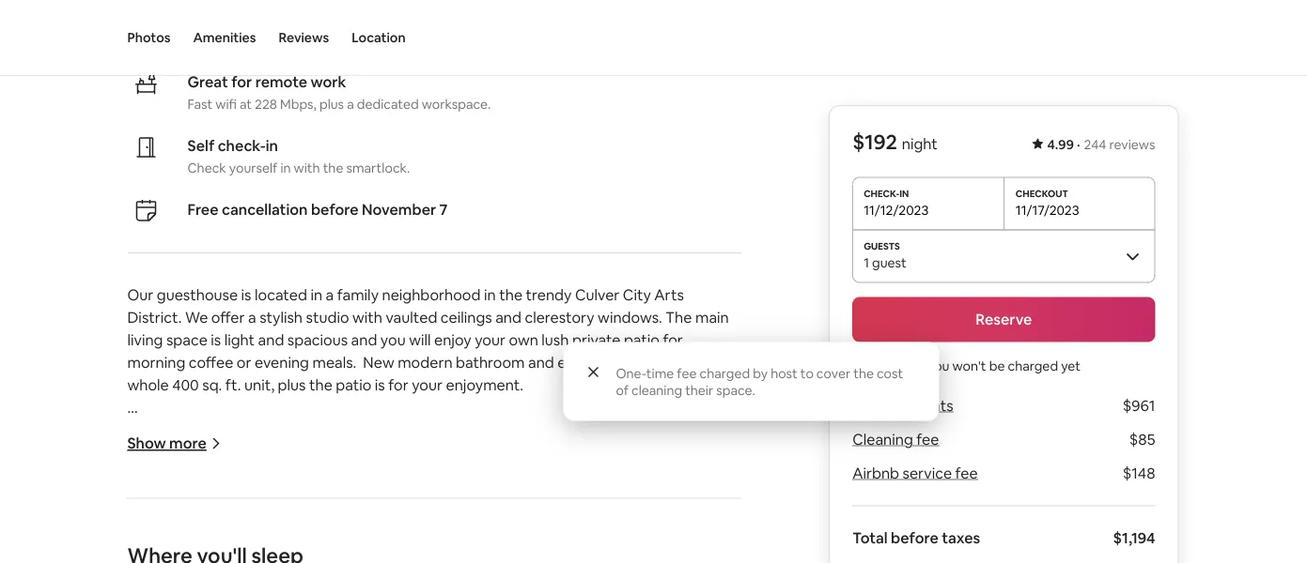 Task type: locate. For each thing, give the bounding box(es) containing it.
airbnb service fee button
[[852, 464, 978, 483]]

the inside the self check-in check yourself in with the smartlock.
[[323, 160, 343, 177]]

0 vertical spatial of
[[616, 382, 629, 399]]

or inside our guesthouse is located in a family neighborhood in the trendy culver city arts district. we offer a stylish studio with vaulted ceilings and clerestory windows. the main living space is light and spacious and you will enjoy your own lush private patio for morning coffee or evening meals.  new modern bathroom and equipped kitchenette. the whole 400 sq. ft. unit, plus the patio is for your enjoyment.
[[237, 353, 251, 372]]

fee up service
[[916, 430, 939, 450]]

offer up light
[[211, 308, 245, 327]]

2 horizontal spatial living
[[629, 533, 665, 552]]

1 horizontal spatial you
[[380, 330, 406, 350]]

offer
[[211, 308, 245, 327], [280, 556, 313, 564]]

of inside "one-time fee charged by host to cover the cost of cleaning their space."
[[616, 382, 629, 399]]

cleaning
[[631, 382, 682, 399]]

equipped
[[557, 353, 624, 372]]

or
[[237, 353, 251, 372], [544, 443, 559, 462], [506, 533, 521, 552]]

love
[[159, 511, 188, 530]]

guests
[[348, 466, 394, 485]]

the down arts
[[666, 308, 692, 327]]

the up the city,
[[561, 488, 584, 507]]

0 horizontal spatial or
[[237, 353, 251, 372]]

lush
[[542, 330, 569, 350], [531, 466, 559, 485]]

0 vertical spatial your
[[475, 330, 506, 350]]

and down "open"
[[214, 511, 240, 530]]

a left dedicated
[[347, 96, 354, 113]]

0 horizontal spatial you
[[320, 533, 345, 552]]

$192 for $192 x 5 nights
[[852, 397, 885, 416]]

1 horizontal spatial patio
[[624, 330, 660, 350]]

with up free cancellation before november 7
[[294, 160, 320, 177]]

0 horizontal spatial space
[[166, 330, 207, 350]]

living down have on the bottom of page
[[629, 533, 665, 552]]

bathroom
[[456, 353, 525, 372]]

time
[[646, 365, 674, 382]]

0 vertical spatial we
[[185, 308, 208, 327]]

1 vertical spatial we
[[253, 556, 276, 564]]

you won't be charged yet
[[927, 358, 1081, 374]]

television
[[219, 533, 285, 552]]

your up bathroom
[[475, 330, 506, 350]]

1 vertical spatial plus
[[278, 375, 306, 395]]

or up pbs,
[[506, 533, 521, 552]]

great inside the great for remote work fast wifi at 228 mbps, plus a dedicated workspace.
[[187, 72, 228, 91]]

in
[[266, 136, 278, 155], [280, 160, 291, 177], [310, 285, 322, 304], [484, 285, 496, 304]]

0 vertical spatial great
[[187, 72, 228, 91]]

0 vertical spatial offer
[[211, 308, 245, 327]]

have
[[616, 511, 649, 530]]

1 horizontal spatial charged
[[1008, 358, 1058, 374]]

single
[[434, 443, 474, 462]]

1 vertical spatial offer
[[280, 556, 313, 564]]

offer left netflix,
[[280, 556, 313, 564]]

fee right service
[[955, 464, 978, 483]]

we down guesthouse
[[185, 308, 208, 327]]

or left couples.
[[544, 443, 559, 462]]

one-
[[616, 365, 646, 382]]

0 vertical spatial fee
[[677, 365, 697, 382]]

sunlight
[[434, 488, 488, 507]]

1 vertical spatial $192
[[852, 397, 885, 416]]

part
[[552, 533, 581, 552]]

1 vertical spatial of
[[585, 533, 599, 552]]

that down guests
[[352, 488, 381, 507]]

0 horizontal spatial your
[[412, 375, 443, 395]]

bright
[[141, 488, 183, 507]]

the up free cancellation before november 7
[[323, 160, 343, 177]]

we down television
[[253, 556, 276, 564]]

swing-
[[663, 511, 709, 530]]

that up "mounted"
[[127, 511, 156, 530]]

0 horizontal spatial space.
[[627, 488, 671, 507]]

0 vertical spatial $192
[[852, 129, 897, 156]]

0 horizontal spatial to
[[195, 466, 210, 485]]

2 horizontal spatial fee
[[955, 464, 978, 483]]

room
[[668, 533, 705, 552]]

view
[[377, 533, 409, 552]]

0 vertical spatial patio
[[624, 330, 660, 350]]

great quiet space for working professionals, single travelers, or couples.  this space is designed to accommodate two guests comfortably with a lush private patio. the interior is bright and open with windows that deliver sunlight deep into the living space. for those that love tv and movie watching after a long day exploring our city, we have a swing- mounted 55" television that you can view from the bed or any part of the living room area and kitchen table. we offer netflix, hulu, amazon prime. pbs, showtime, along
[[127, 443, 743, 564]]

private
[[572, 330, 621, 350], [562, 466, 610, 485]]

living inside our guesthouse is located in a family neighborhood in the trendy culver city arts district. we offer a stylish studio with vaulted ceilings and clerestory windows. the main living space is light and spacious and you will enjoy your own lush private patio for morning coffee or evening meals.  new modern bathroom and equipped kitchenette. the whole 400 sq. ft. unit, plus the patio is for your enjoyment.
[[127, 330, 163, 350]]

space up 'coffee'
[[166, 330, 207, 350]]

1 vertical spatial fee
[[916, 430, 939, 450]]

2 vertical spatial or
[[506, 533, 521, 552]]

lush inside our guesthouse is located in a family neighborhood in the trendy culver city arts district. we offer a stylish studio with vaulted ceilings and clerestory windows. the main living space is light and spacious and you will enjoy your own lush private patio for morning coffee or evening meals.  new modern bathroom and equipped kitchenette. the whole 400 sq. ft. unit, plus the patio is for your enjoyment.
[[542, 330, 569, 350]]

culver
[[575, 285, 620, 304]]

1 horizontal spatial space
[[209, 443, 251, 462]]

the left by
[[715, 353, 741, 372]]

be
[[989, 358, 1005, 374]]

$192
[[852, 129, 897, 156], [852, 397, 885, 416]]

space. inside great quiet space for working professionals, single travelers, or couples.  this space is designed to accommodate two guests comfortably with a lush private patio. the interior is bright and open with windows that deliver sunlight deep into the living space. for those that love tv and movie watching after a long day exploring our city, we have a swing- mounted 55" television that you can view from the bed or any part of the living room area and kitchen table. we offer netflix, hulu, amazon prime. pbs, showtime, along
[[627, 488, 671, 507]]

before right total
[[891, 529, 938, 548]]

location
[[352, 29, 406, 46]]

your
[[475, 330, 506, 350], [412, 375, 443, 395]]

is left located
[[241, 285, 251, 304]]

any
[[524, 533, 549, 552]]

wifi
[[215, 96, 237, 113]]

great for great for remote work fast wifi at 228 mbps, plus a dedicated workspace.
[[187, 72, 228, 91]]

private down couples.
[[562, 466, 610, 485]]

work
[[311, 72, 346, 91]]

great inside great quiet space for working professionals, single travelers, or couples.  this space is designed to accommodate two guests comfortably with a lush private patio. the interior is bright and open with windows that deliver sunlight deep into the living space. for those that love tv and movie watching after a long day exploring our city, we have a swing- mounted 55" television that you can view from the bed or any part of the living room area and kitchen table. we offer netflix, hulu, amazon prime. pbs, showtime, along
[[127, 443, 167, 462]]

0 horizontal spatial plus
[[278, 375, 306, 395]]

to
[[800, 365, 814, 382], [195, 466, 210, 485]]

windows
[[288, 488, 349, 507]]

private inside great quiet space for working professionals, single travelers, or couples.  this space is designed to accommodate two guests comfortably with a lush private patio. the interior is bright and open with windows that deliver sunlight deep into the living space. for those that love tv and movie watching after a long day exploring our city, we have a swing- mounted 55" television that you can view from the bed or any part of the living room area and kitchen table. we offer netflix, hulu, amazon prime. pbs, showtime, along
[[562, 466, 610, 485]]

for up kitchenette.
[[663, 330, 683, 350]]

smartlock.
[[346, 160, 410, 177]]

to inside great quiet space for working professionals, single travelers, or couples.  this space is designed to accommodate two guests comfortably with a lush private patio. the interior is bright and open with windows that deliver sunlight deep into the living space. for those that love tv and movie watching after a long day exploring our city, we have a swing- mounted 55" television that you can view from the bed or any part of the living room area and kitchen table. we offer netflix, hulu, amazon prime. pbs, showtime, along
[[195, 466, 210, 485]]

0 vertical spatial to
[[800, 365, 814, 382]]

and down "mounted"
[[127, 556, 153, 564]]

0 vertical spatial lush
[[542, 330, 569, 350]]

studio
[[306, 308, 349, 327]]

0 horizontal spatial fee
[[677, 365, 697, 382]]

1 vertical spatial patio
[[336, 375, 371, 395]]

the up "for"
[[656, 466, 682, 485]]

located
[[255, 285, 307, 304]]

you up netflix,
[[320, 533, 345, 552]]

with
[[294, 160, 320, 177], [352, 308, 382, 327], [487, 466, 517, 485], [255, 488, 285, 507]]

you inside great quiet space for working professionals, single travelers, or couples.  this space is designed to accommodate two guests comfortably with a lush private patio. the interior is bright and open with windows that deliver sunlight deep into the living space. for those that love tv and movie watching after a long day exploring our city, we have a swing- mounted 55" television that you can view from the bed or any part of the living room area and kitchen table. we offer netflix, hulu, amazon prime. pbs, showtime, along
[[320, 533, 345, 552]]

plus down evening on the bottom of the page
[[278, 375, 306, 395]]

after
[[356, 511, 390, 530]]

the down day
[[449, 533, 472, 552]]

1 vertical spatial great
[[127, 443, 167, 462]]

2 horizontal spatial or
[[544, 443, 559, 462]]

great up fast
[[187, 72, 228, 91]]

0 vertical spatial space.
[[716, 382, 755, 399]]

can
[[349, 533, 373, 552]]

space right this
[[658, 443, 699, 462]]

cleaning
[[852, 430, 913, 450]]

the
[[666, 308, 692, 327], [715, 353, 741, 372], [656, 466, 682, 485]]

2 vertical spatial living
[[629, 533, 665, 552]]

light
[[224, 330, 255, 350]]

2 vertical spatial the
[[656, 466, 682, 485]]

lush up into
[[531, 466, 559, 485]]

living up we
[[588, 488, 623, 507]]

own
[[509, 330, 538, 350]]

private up the equipped
[[572, 330, 621, 350]]

with down the family
[[352, 308, 382, 327]]

free
[[187, 200, 218, 219]]

lush down clerestory
[[542, 330, 569, 350]]

1 horizontal spatial great
[[187, 72, 228, 91]]

more
[[169, 434, 207, 453]]

1 vertical spatial space.
[[627, 488, 671, 507]]

1 horizontal spatial we
[[253, 556, 276, 564]]

1 vertical spatial you
[[320, 533, 345, 552]]

2 vertical spatial fee
[[955, 464, 978, 483]]

2 vertical spatial that
[[288, 533, 317, 552]]

self check-in check yourself in with the smartlock.
[[187, 136, 410, 177]]

1 vertical spatial living
[[588, 488, 623, 507]]

quiet
[[170, 443, 206, 462]]

in up studio
[[310, 285, 322, 304]]

plus down the work
[[319, 96, 344, 113]]

1 vertical spatial or
[[544, 443, 559, 462]]

fee for service
[[955, 464, 978, 483]]

table.
[[211, 556, 250, 564]]

watching
[[289, 511, 353, 530]]

2 horizontal spatial space
[[658, 443, 699, 462]]

living down district.
[[127, 330, 163, 350]]

a right have on the bottom of page
[[652, 511, 660, 530]]

space up accommodate
[[209, 443, 251, 462]]

x
[[888, 397, 896, 416]]

pbs,
[[514, 556, 543, 564]]

fee right time at bottom
[[677, 365, 697, 382]]

0 horizontal spatial charged
[[700, 365, 750, 382]]

1 $192 from the top
[[852, 129, 897, 156]]

0 vertical spatial plus
[[319, 96, 344, 113]]

offer inside great quiet space for working professionals, single travelers, or couples.  this space is designed to accommodate two guests comfortably with a lush private patio. the interior is bright and open with windows that deliver sunlight deep into the living space. for those that love tv and movie watching after a long day exploring our city, we have a swing- mounted 55" television that you can view from the bed or any part of the living room area and kitchen table. we offer netflix, hulu, amazon prime. pbs, showtime, along
[[280, 556, 313, 564]]

that down watching
[[288, 533, 317, 552]]

for up accommodate
[[254, 443, 274, 462]]

55"
[[194, 533, 216, 552]]

0 horizontal spatial we
[[185, 308, 208, 327]]

1 vertical spatial to
[[195, 466, 210, 485]]

or down light
[[237, 353, 251, 372]]

0 vertical spatial before
[[311, 200, 359, 219]]

1 vertical spatial lush
[[531, 466, 559, 485]]

2 horizontal spatial that
[[352, 488, 381, 507]]

space. right their
[[716, 382, 755, 399]]

before down smartlock. on the top left of the page
[[311, 200, 359, 219]]

to right "host" at the right bottom of page
[[800, 365, 814, 382]]

lush inside great quiet space for working professionals, single travelers, or couples.  this space is designed to accommodate two guests comfortably with a lush private patio. the interior is bright and open with windows that deliver sunlight deep into the living space. for those that love tv and movie watching after a long day exploring our city, we have a swing- mounted 55" television that you can view from the bed or any part of the living room area and kitchen table. we offer netflix, hulu, amazon prime. pbs, showtime, along
[[531, 466, 559, 485]]

$192 x 5 nights
[[852, 397, 953, 416]]

1 horizontal spatial to
[[800, 365, 814, 382]]

0 vertical spatial living
[[127, 330, 163, 350]]

charged left by
[[700, 365, 750, 382]]

by
[[753, 365, 768, 382]]

is
[[241, 285, 251, 304], [211, 330, 221, 350], [375, 375, 385, 395], [702, 443, 712, 462], [127, 488, 138, 507]]

offer inside our guesthouse is located in a family neighborhood in the trendy culver city arts district. we offer a stylish studio with vaulted ceilings and clerestory windows. the main living space is light and spacious and you will enjoy your own lush private patio for morning coffee or evening meals.  new modern bathroom and equipped kitchenette. the whole 400 sq. ft. unit, plus the patio is for your enjoyment.
[[211, 308, 245, 327]]

and
[[495, 308, 521, 327], [258, 330, 284, 350], [351, 330, 377, 350], [528, 353, 554, 372], [186, 488, 212, 507], [214, 511, 240, 530], [127, 556, 153, 564]]

0 horizontal spatial patio
[[336, 375, 371, 395]]

charged right be
[[1008, 358, 1058, 374]]

1 horizontal spatial of
[[616, 382, 629, 399]]

0 horizontal spatial of
[[585, 533, 599, 552]]

to inside "one-time fee charged by host to cover the cost of cleaning their space."
[[800, 365, 814, 382]]

charged inside "one-time fee charged by host to cover the cost of cleaning their space."
[[700, 365, 750, 382]]

sq.
[[202, 375, 222, 395]]

one-time fee charged by host to cover the cost of cleaning their space.
[[616, 365, 903, 399]]

0 vertical spatial the
[[666, 308, 692, 327]]

0 vertical spatial private
[[572, 330, 621, 350]]

for inside great quiet space for working professionals, single travelers, or couples.  this space is designed to accommodate two guests comfortably with a lush private patio. the interior is bright and open with windows that deliver sunlight deep into the living space. for those that love tv and movie watching after a long day exploring our city, we have a swing- mounted 55" television that you can view from the bed or any part of the living room area and kitchen table. we offer netflix, hulu, amazon prime. pbs, showtime, along
[[254, 443, 274, 462]]

patio down windows.
[[624, 330, 660, 350]]

great for remote work fast wifi at 228 mbps, plus a dedicated workspace.
[[187, 72, 491, 113]]

1 horizontal spatial space.
[[716, 382, 755, 399]]

check
[[187, 160, 226, 177]]

we inside our guesthouse is located in a family neighborhood in the trendy culver city arts district. we offer a stylish studio with vaulted ceilings and clerestory windows. the main living space is light and spacious and you will enjoy your own lush private patio for morning coffee or evening meals.  new modern bathroom and equipped kitchenette. the whole 400 sq. ft. unit, plus the patio is for your enjoyment.
[[185, 308, 208, 327]]

space. down patio.
[[627, 488, 671, 507]]

0 horizontal spatial that
[[127, 511, 156, 530]]

of left cleaning at the bottom of page
[[616, 382, 629, 399]]

0 horizontal spatial offer
[[211, 308, 245, 327]]

the inside great quiet space for working professionals, single travelers, or couples.  this space is designed to accommodate two guests comfortably with a lush private patio. the interior is bright and open with windows that deliver sunlight deep into the living space. for those that love tv and movie watching after a long day exploring our city, we have a swing- mounted 55" television that you can view from the bed or any part of the living room area and kitchen table. we offer netflix, hulu, amazon prime. pbs, showtime, along
[[656, 466, 682, 485]]

fee inside "one-time fee charged by host to cover the cost of cleaning their space."
[[677, 365, 697, 382]]

$192 left the night
[[852, 129, 897, 156]]

patio down meals.
[[336, 375, 371, 395]]

for
[[231, 72, 252, 91], [663, 330, 683, 350], [388, 375, 408, 395], [254, 443, 274, 462]]

0 horizontal spatial great
[[127, 443, 167, 462]]

to down quiet
[[195, 466, 210, 485]]

0 vertical spatial you
[[380, 330, 406, 350]]

neighborhood
[[382, 285, 481, 304]]

is down new
[[375, 375, 385, 395]]

1 horizontal spatial plus
[[319, 96, 344, 113]]

host
[[771, 365, 798, 382]]

in up yourself
[[266, 136, 278, 155]]

the left the trendy
[[499, 285, 522, 304]]

clerestory
[[525, 308, 594, 327]]

free cancellation before november 7
[[187, 200, 448, 219]]

the left cost
[[853, 365, 874, 382]]

space. inside "one-time fee charged by host to cover the cost of cleaning their space."
[[716, 382, 755, 399]]

great up designed
[[127, 443, 167, 462]]

of inside great quiet space for working professionals, single travelers, or couples.  this space is designed to accommodate two guests comfortably with a lush private patio. the interior is bright and open with windows that deliver sunlight deep into the living space. for those that love tv and movie watching after a long day exploring our city, we have a swing- mounted 55" television that you can view from the bed or any part of the living room area and kitchen table. we offer netflix, hulu, amazon prime. pbs, showtime, along
[[585, 533, 599, 552]]

of
[[616, 382, 629, 399], [585, 533, 599, 552]]

$192 left 'x'
[[852, 397, 885, 416]]

you up new
[[380, 330, 406, 350]]

for up at
[[231, 72, 252, 91]]

1 horizontal spatial living
[[588, 488, 623, 507]]

and up new
[[351, 330, 377, 350]]

0 horizontal spatial living
[[127, 330, 163, 350]]

reviews
[[279, 29, 329, 46]]

fee
[[677, 365, 697, 382], [916, 430, 939, 450], [955, 464, 978, 483]]

2 $192 from the top
[[852, 397, 885, 416]]

yet
[[1061, 358, 1081, 374]]

1 vertical spatial private
[[562, 466, 610, 485]]

1 horizontal spatial offer
[[280, 556, 313, 564]]

your down "modern"
[[412, 375, 443, 395]]

charged for fee
[[700, 365, 750, 382]]

1 vertical spatial before
[[891, 529, 938, 548]]

11/12/2023
[[864, 202, 929, 218]]

0 vertical spatial or
[[237, 353, 251, 372]]

nights
[[911, 397, 953, 416]]

november
[[362, 200, 436, 219]]

we
[[185, 308, 208, 327], [253, 556, 276, 564]]

interior
[[686, 466, 736, 485]]

of up showtime,
[[585, 533, 599, 552]]

arts
[[654, 285, 684, 304]]



Task type: describe. For each thing, give the bounding box(es) containing it.
a inside the great for remote work fast wifi at 228 mbps, plus a dedicated workspace.
[[347, 96, 354, 113]]

kitchenette.
[[627, 353, 711, 372]]

couples.
[[562, 443, 620, 462]]

and down stylish on the bottom of page
[[258, 330, 284, 350]]

5
[[899, 397, 907, 416]]

this
[[626, 443, 654, 462]]

whole
[[127, 375, 169, 395]]

won't
[[952, 358, 986, 374]]

with inside our guesthouse is located in a family neighborhood in the trendy culver city arts district. we offer a stylish studio with vaulted ceilings and clerestory windows. the main living space is light and spacious and you will enjoy your own lush private patio for morning coffee or evening meals.  new modern bathroom and equipped kitchenette. the whole 400 sq. ft. unit, plus the patio is for your enjoyment.
[[352, 308, 382, 327]]

from
[[412, 533, 446, 552]]

and down own
[[528, 353, 554, 372]]

workspace.
[[422, 96, 491, 113]]

0 horizontal spatial before
[[311, 200, 359, 219]]

$192 for $192 night
[[852, 129, 897, 156]]

plus inside our guesthouse is located in a family neighborhood in the trendy culver city arts district. we offer a stylish studio with vaulted ceilings and clerestory windows. the main living space is light and spacious and you will enjoy your own lush private patio for morning coffee or evening meals.  new modern bathroom and equipped kitchenette. the whole 400 sq. ft. unit, plus the patio is for your enjoyment.
[[278, 375, 306, 395]]

1 horizontal spatial that
[[288, 533, 317, 552]]

dedicated
[[357, 96, 419, 113]]

netflix,
[[317, 556, 366, 564]]

city
[[623, 285, 651, 304]]

movie
[[243, 511, 286, 530]]

great for great quiet space for working professionals, single travelers, or couples.  this space is designed to accommodate two guests comfortably with a lush private patio. the interior is bright and open with windows that deliver sunlight deep into the living space. for those that love tv and movie watching after a long day exploring our city, we have a swing- mounted 55" television that you can view from the bed or any part of the living room area and kitchen table. we offer netflix, hulu, amazon prime. pbs, showtime, along
[[127, 443, 167, 462]]

trendy
[[526, 285, 572, 304]]

our guesthouse is located in a family neighborhood in the trendy culver city arts district. we offer a stylish studio with vaulted ceilings and clerestory windows. the main living space is light and spacious and you will enjoy your own lush private patio for morning coffee or evening meals.  new modern bathroom and equipped kitchenette. the whole 400 sq. ft. unit, plus the patio is for your enjoyment.
[[127, 285, 744, 395]]

reserve
[[976, 310, 1032, 329]]

and up tv
[[186, 488, 212, 507]]

yourself
[[229, 160, 278, 177]]

1 horizontal spatial your
[[475, 330, 506, 350]]

evening
[[255, 353, 309, 372]]

is up 'coffee'
[[211, 330, 221, 350]]

accommodate
[[213, 466, 315, 485]]

professionals,
[[336, 443, 431, 462]]

a up light
[[248, 308, 256, 327]]

will
[[409, 330, 431, 350]]

·
[[1077, 136, 1080, 153]]

1 vertical spatial your
[[412, 375, 443, 395]]

prime.
[[467, 556, 510, 564]]

hulu,
[[369, 556, 403, 564]]

stylish
[[259, 308, 303, 327]]

0 vertical spatial that
[[352, 488, 381, 507]]

private inside our guesthouse is located in a family neighborhood in the trendy culver city arts district. we offer a stylish studio with vaulted ceilings and clerestory windows. the main living space is light and spacious and you will enjoy your own lush private patio for morning coffee or evening meals.  new modern bathroom and equipped kitchenette. the whole 400 sq. ft. unit, plus the patio is for your enjoyment.
[[572, 330, 621, 350]]

windows.
[[598, 308, 662, 327]]

patio.
[[614, 466, 653, 485]]

with down the travelers,
[[487, 466, 517, 485]]

with up "movie" at the left bottom of the page
[[255, 488, 285, 507]]

for
[[675, 488, 697, 507]]

amazon
[[407, 556, 464, 564]]

fee for time
[[677, 365, 697, 382]]

we inside great quiet space for working professionals, single travelers, or couples.  this space is designed to accommodate two guests comfortably with a lush private patio. the interior is bright and open with windows that deliver sunlight deep into the living space. for those that love tv and movie watching after a long day exploring our city, we have a swing- mounted 55" television that you can view from the bed or any part of the living room area and kitchen table. we offer netflix, hulu, amazon prime. pbs, showtime, along
[[253, 556, 276, 564]]

self
[[187, 136, 214, 155]]

showtime,
[[546, 556, 620, 564]]

4.99 · 244 reviews
[[1047, 136, 1155, 153]]

1 vertical spatial the
[[715, 353, 741, 372]]

comfortably
[[398, 466, 483, 485]]

enjoy
[[434, 330, 471, 350]]

4.99
[[1047, 136, 1074, 153]]

location button
[[352, 0, 406, 75]]

enjoyment.
[[446, 375, 523, 395]]

and up own
[[495, 308, 521, 327]]

show more
[[127, 434, 207, 453]]

cost
[[877, 365, 903, 382]]

is up interior
[[702, 443, 712, 462]]

total
[[852, 529, 888, 548]]

long
[[404, 511, 435, 530]]

photos button
[[127, 0, 171, 75]]

unit,
[[244, 375, 274, 395]]

$1,194
[[1113, 529, 1155, 548]]

working
[[277, 443, 333, 462]]

1 horizontal spatial before
[[891, 529, 938, 548]]

day
[[438, 511, 463, 530]]

with inside the self check-in check yourself in with the smartlock.
[[294, 160, 320, 177]]

family
[[337, 285, 379, 304]]

for inside the great for remote work fast wifi at 228 mbps, plus a dedicated workspace.
[[231, 72, 252, 91]]

space inside our guesthouse is located in a family neighborhood in the trendy culver city arts district. we offer a stylish studio with vaulted ceilings and clerestory windows. the main living space is light and spacious and you will enjoy your own lush private patio for morning coffee or evening meals.  new modern bathroom and equipped kitchenette. the whole 400 sq. ft. unit, plus the patio is for your enjoyment.
[[166, 330, 207, 350]]

check-
[[218, 136, 266, 155]]

is left "bright"
[[127, 488, 138, 507]]

our
[[534, 511, 558, 530]]

open
[[216, 488, 251, 507]]

1 vertical spatial that
[[127, 511, 156, 530]]

244
[[1084, 136, 1106, 153]]

a left long
[[393, 511, 401, 530]]

fast
[[187, 96, 213, 113]]

taxes
[[942, 529, 980, 548]]

travelers,
[[477, 443, 541, 462]]

cleaning fee
[[852, 430, 939, 450]]

a up studio
[[326, 285, 334, 304]]

a up deep
[[520, 466, 528, 485]]

in up the ceilings
[[484, 285, 496, 304]]

city,
[[561, 511, 589, 530]]

cover
[[816, 365, 850, 382]]

plus inside the great for remote work fast wifi at 228 mbps, plus a dedicated workspace.
[[319, 96, 344, 113]]

at
[[240, 96, 252, 113]]

mbps,
[[280, 96, 317, 113]]

exploring
[[466, 511, 531, 530]]

1 horizontal spatial fee
[[916, 430, 939, 450]]

$192 night
[[852, 129, 937, 156]]

$192 x 5 nights button
[[852, 397, 953, 416]]

in right yourself
[[280, 160, 291, 177]]

show more button
[[127, 434, 222, 453]]

guesthouse
[[157, 285, 238, 304]]

the down meals.
[[309, 375, 332, 395]]

morning
[[127, 353, 185, 372]]

$148
[[1123, 464, 1155, 483]]

charged for be
[[1008, 358, 1058, 374]]

reviews
[[1109, 136, 1155, 153]]

airbnb service fee
[[852, 464, 978, 483]]

into
[[531, 488, 558, 507]]

deep
[[492, 488, 528, 507]]

for down new
[[388, 375, 408, 395]]

price breakdown dialog
[[563, 342, 939, 421]]

1 horizontal spatial or
[[506, 533, 521, 552]]

remote
[[255, 72, 307, 91]]

you inside our guesthouse is located in a family neighborhood in the trendy culver city arts district. we offer a stylish studio with vaulted ceilings and clerestory windows. the main living space is light and spacious and you will enjoy your own lush private patio for morning coffee or evening meals.  new modern bathroom and equipped kitchenette. the whole 400 sq. ft. unit, plus the patio is for your enjoyment.
[[380, 330, 406, 350]]

reserve button
[[852, 297, 1155, 342]]

new
[[363, 353, 394, 372]]

the inside "one-time fee charged by host to cover the cost of cleaning their space."
[[853, 365, 874, 382]]

the down we
[[602, 533, 626, 552]]

their
[[685, 382, 713, 399]]

kitchen
[[157, 556, 208, 564]]



Task type: vqa. For each thing, say whether or not it's contained in the screenshot.
specialized
no



